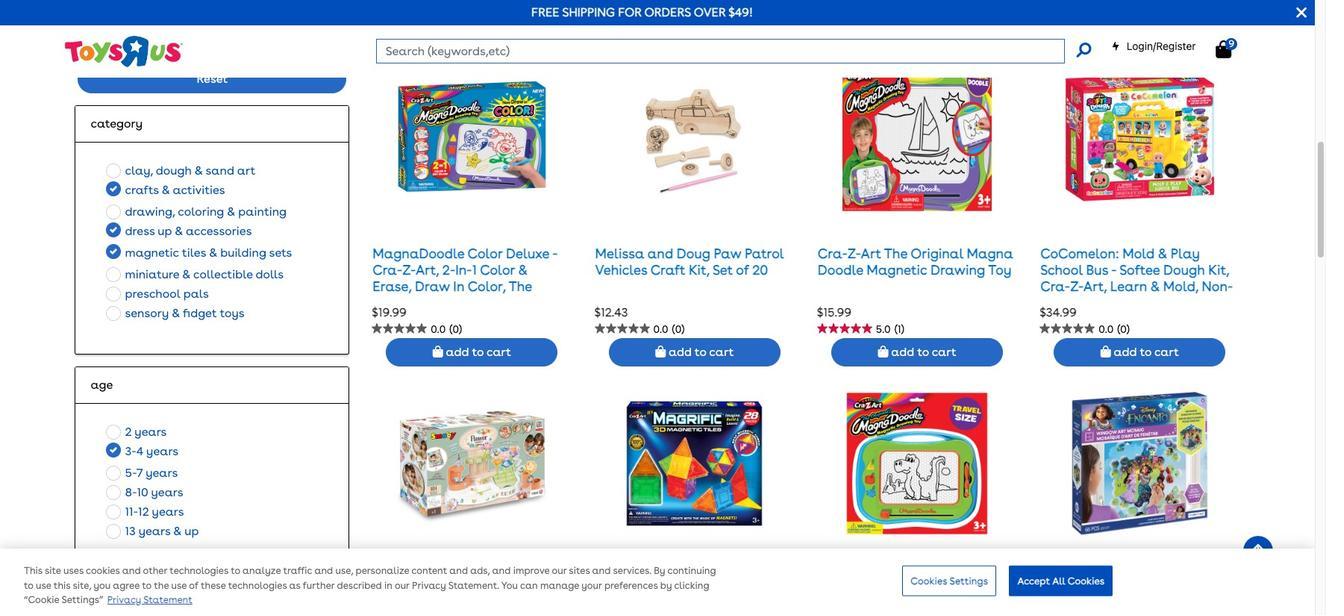 Task type: vqa. For each thing, say whether or not it's contained in the screenshot.
'kit,' in Melissa And Doug Paw Patrol Vehicles Craft Kit, Set Of 20
yes



Task type: describe. For each thing, give the bounding box(es) containing it.
5-7 years button
[[102, 464, 182, 483]]

disney: window art mosaic - encanto
[[1041, 573, 1223, 605]]

dress
[[125, 224, 155, 238]]

and up 'your'
[[592, 566, 611, 577]]

can
[[520, 580, 538, 591]]

$34.99
[[1040, 306, 1077, 320]]

kit, inside melissa and doug paw patrol vehicles craft kit, set of 20
[[689, 262, 710, 278]]

cra- inside magnadoodle color deluxe - cra-z-art, 2-in-1 color & erase, draw in color, the original magnetic drawing toy, ages 3+
[[373, 262, 403, 278]]

brand element
[[91, 594, 334, 612]]

softee
[[1120, 262, 1161, 278]]

years for 12
[[152, 505, 184, 519]]

cart for in-
[[487, 345, 511, 359]]

brand
[[91, 596, 125, 610]]

school
[[1041, 262, 1083, 278]]

window
[[1090, 573, 1142, 589]]

drawing, coloring & painting
[[125, 205, 287, 219]]

art for -
[[861, 573, 882, 589]]

and up the further
[[315, 566, 333, 577]]

& inside crafts & activities button
[[162, 183, 170, 197]]

years inside 2 years button
[[135, 425, 167, 439]]

shopping bag image for magnadoodle color deluxe - cra-z-art, 2-in-1 color & erase, draw in color, the original magnetic drawing toy, ages 3+
[[433, 346, 443, 358]]

magnetic inside cra-z-art the original magna doodle magnetic drawing toy
[[867, 262, 928, 278]]

paw
[[714, 246, 742, 262]]

2 use from the left
[[171, 580, 187, 591]]

smoby:
[[373, 573, 423, 589]]

cra- for cra-z-art the original magna doodle magnetic drawing toy
[[818, 246, 848, 262]]

$15.99
[[817, 306, 852, 320]]

z- inside cocomelon: mold & play school bus - softee dough kit, cra-z-art, learn & mold, non- toxic compound, kids ages 3+ $34.99
[[1071, 278, 1084, 294]]

0.0 (0) for craft
[[654, 324, 685, 336]]

other
[[143, 566, 167, 577]]

melissa and doug paw patrol vehicles craft kit, set of 20
[[595, 246, 784, 278]]

site,
[[73, 580, 91, 591]]

cookies settings
[[911, 575, 989, 586]]

- inside magnadoodle color deluxe - cra-z-art, 2-in-1 color & erase, draw in color, the original magnetic drawing toy, ages 3+
[[553, 246, 558, 262]]

this
[[54, 580, 70, 591]]

12
[[138, 505, 149, 519]]

compound,
[[1077, 294, 1150, 310]]

collectible
[[193, 267, 253, 281]]

kids inside smoby: flower market - kids diy 100 piece set, build your own fabric flower bouquet
[[530, 573, 557, 589]]

bus
[[1087, 262, 1109, 278]]

of inside melissa and doug paw patrol vehicles craft kit, set of 20
[[736, 262, 749, 278]]

close button image
[[1297, 4, 1307, 21]]

mold,
[[1164, 278, 1199, 294]]

cra-z-art magrific 3d magnetic tiles - magnetic toy set (28-piece) link
[[595, 573, 787, 615]]

results
[[796, 23, 831, 35]]

dress up & accessories
[[125, 224, 252, 238]]

cra-z-art the original magna doodle magnetic drawing toy image
[[843, 62, 992, 212]]

drawing inside cra-z-art the original magna doodle magnetic drawing toy
[[931, 262, 986, 278]]

and up you
[[492, 566, 511, 577]]

miniature & collectible dolls
[[125, 267, 284, 281]]

coloring
[[178, 205, 224, 219]]

(28-
[[619, 605, 644, 615]]

0 vertical spatial our
[[552, 566, 567, 577]]

original inside magnadoodle color deluxe - cra-z-art, 2-in-1 color & erase, draw in color, the original magnetic drawing toy, ages 3+
[[373, 294, 426, 310]]

sets
[[269, 246, 292, 260]]

- inside smoby: flower market - kids diy 100 piece set, build your own fabric flower bouquet
[[522, 573, 527, 589]]

magnetic down 3d
[[700, 589, 761, 605]]

20
[[753, 262, 769, 278]]

& down softee
[[1151, 278, 1160, 294]]

by
[[654, 566, 666, 577]]

of inside this site uses cookies and other technologies to analyze traffic and use, personalize content and ads, and improve our sites and services. by continuing to use this site, you agree to the use of these technologies as further described in our privacy statement. you can manage your preferences by clicking "cookie settings"
[[189, 580, 198, 591]]

4 add to cart button from the left
[[1054, 338, 1226, 367]]

non-
[[1202, 278, 1234, 294]]

13 years & up
[[125, 524, 199, 538]]

4 cart from the left
[[1155, 345, 1180, 359]]

miniature & collectible dolls button
[[102, 265, 288, 284]]

piece)
[[644, 605, 681, 615]]

sites
[[569, 566, 590, 577]]

z- for cra-z-art the original magna doodle magnetic drawing toy
[[848, 246, 861, 262]]

$12.43
[[595, 306, 628, 320]]

7
[[137, 466, 143, 480]]

diy
[[373, 589, 394, 605]]

preschool pals
[[125, 287, 209, 301]]

art
[[237, 164, 256, 178]]

building
[[220, 246, 266, 260]]

continuing
[[668, 566, 716, 577]]

category
[[91, 116, 143, 131]]

pals
[[183, 287, 209, 301]]

1 use from the left
[[36, 580, 51, 591]]

& left play
[[1158, 246, 1168, 262]]

add to cart for in-
[[443, 345, 511, 359]]

& inside miniature & collectible dolls button
[[182, 267, 191, 281]]

described
[[337, 580, 382, 591]]

(0) for kit,
[[672, 324, 685, 336]]

4
[[137, 444, 144, 458]]

2 years button
[[102, 423, 171, 442]]

add for kit,
[[669, 345, 692, 359]]

as
[[289, 580, 301, 591]]

3-4 years button
[[102, 442, 183, 464]]

add to cart for drawing
[[889, 345, 957, 359]]

orders
[[645, 5, 691, 19]]

disney: window art mosaic - encanto image
[[1066, 389, 1215, 539]]

you
[[502, 580, 518, 591]]

preschool
[[125, 287, 180, 301]]

age
[[91, 378, 113, 392]]

dough
[[1164, 262, 1206, 278]]

cocomelon: mold & play school bus - softee dough kit, cra-z-art, learn & mold, non- toxic compound, kids ages 3+ link
[[1041, 246, 1234, 310]]

0.0 for art,
[[431, 324, 446, 336]]

your
[[582, 580, 602, 591]]

set,
[[457, 589, 481, 605]]

4 add to cart from the left
[[1112, 345, 1180, 359]]

3-4 years
[[125, 444, 179, 458]]

patrol
[[745, 246, 784, 262]]

this site uses cookies and other technologies to analyze traffic and use, personalize content and ads, and improve our sites and services. by continuing to use this site, you agree to the use of these technologies as further described in our privacy statement. you can manage your preferences by clicking "cookie settings"
[[24, 566, 716, 606]]

clicking
[[675, 580, 710, 591]]

crafts & activities
[[125, 183, 225, 197]]

tiles
[[182, 246, 206, 260]]

shopping bag image for doodle
[[878, 346, 889, 358]]

content
[[412, 566, 447, 577]]

activities
[[173, 183, 225, 197]]

Enter Keyword or Item No. search field
[[376, 39, 1065, 63]]

toy for drawing
[[989, 262, 1012, 278]]

doodle inside cra-z-art travel magna doodle - colors may vary
[[818, 589, 864, 605]]

set inside melissa and doug paw patrol vehicles craft kit, set of 20
[[713, 262, 733, 278]]

cookies settings button
[[903, 566, 997, 597]]

craft
[[651, 262, 686, 278]]

the
[[154, 580, 169, 591]]

toys r us image
[[64, 35, 183, 68]]

2
[[125, 425, 132, 439]]

privacy inside this site uses cookies and other technologies to analyze traffic and use, personalize content and ads, and improve our sites and services. by continuing to use this site, you agree to the use of these technologies as further described in our privacy statement. you can manage your preferences by clicking "cookie settings"
[[412, 580, 446, 591]]

melissa and doug paw patrol vehicles craft kit, set of 20 image
[[634, 62, 756, 212]]

the inside cra-z-art the original magna doodle magnetic drawing toy
[[885, 246, 908, 262]]

& inside clay, dough & sand art button
[[195, 164, 203, 178]]

(0) for 2-
[[450, 324, 462, 336]]

& inside sensory & fidget toys button
[[172, 306, 180, 320]]

magna inside cra-z-art the original magna doodle magnetic drawing toy
[[967, 246, 1014, 262]]

category element
[[91, 115, 334, 133]]

deluxe
[[506, 246, 550, 262]]

9 link
[[1216, 38, 1247, 59]]

art for tiles
[[639, 573, 659, 589]]

toy for magnetic
[[764, 589, 787, 605]]

set inside cra-z-art magrific 3d magnetic tiles - magnetic toy set (28-piece)
[[595, 605, 616, 615]]

- inside the 'disney: window art mosaic - encanto'
[[1218, 573, 1223, 589]]

over
[[694, 5, 726, 19]]

z- for cra-z-art travel magna doodle - colors may vary
[[848, 573, 861, 589]]

smoby: flower market - kids diy 100 piece set, build your own fabric flower bouquet
[[373, 573, 559, 615]]

the inside magnadoodle color deluxe - cra-z-art, 2-in-1 color & erase, draw in color, the original magnetic drawing toy, ages 3+
[[509, 278, 532, 294]]

toxic
[[1041, 294, 1074, 310]]

your
[[519, 589, 547, 605]]

cart for set
[[710, 345, 734, 359]]

add for 2-
[[446, 345, 469, 359]]

art inside the 'disney: window art mosaic - encanto'
[[1145, 573, 1166, 589]]

0.0 for craft
[[654, 324, 669, 336]]

art, inside cocomelon: mold & play school bus - softee dough kit, cra-z-art, learn & mold, non- toxic compound, kids ages 3+ $34.99
[[1084, 278, 1107, 294]]

melissa and doug paw patrol vehicles craft kit, set of 20 link
[[595, 246, 784, 278]]

1 vertical spatial color
[[480, 262, 515, 278]]

cocomelon:
[[1041, 246, 1120, 262]]

z- for cra-z-art magrific 3d magnetic tiles - magnetic toy set (28-piece)
[[625, 573, 639, 589]]

& inside 'drawing, coloring & painting' button
[[227, 205, 235, 219]]



Task type: locate. For each thing, give the bounding box(es) containing it.
1 vertical spatial of
[[189, 580, 198, 591]]

& up pals
[[182, 267, 191, 281]]

years up 11-12 years
[[151, 485, 183, 500]]

& down preschool pals
[[172, 306, 180, 320]]

mold
[[1123, 246, 1155, 262]]

shopping bag image for craft
[[656, 346, 666, 358]]

kids up your
[[530, 573, 557, 589]]

- inside cra-z-art magrific 3d magnetic tiles - magnetic toy set (28-piece)
[[692, 589, 697, 605]]

& inside magnetic tiles & building sets button
[[209, 246, 217, 260]]

(0) down craft
[[672, 324, 685, 336]]

1
[[472, 262, 477, 278]]

0 vertical spatial kids
[[1153, 294, 1180, 310]]

further
[[303, 580, 335, 591]]

0 horizontal spatial privacy
[[107, 595, 141, 606]]

reset
[[197, 72, 228, 86]]

0 horizontal spatial up
[[158, 224, 172, 238]]

& inside magnadoodle color deluxe - cra-z-art, 2-in-1 color & erase, draw in color, the original magnetic drawing toy, ages 3+
[[518, 262, 528, 278]]

cookies up may
[[911, 575, 948, 586]]

cocomelon: mold & play school bus - softee dough kit, cra-z-art, learn & mold, non-toxic compound, kids ages 3+ image
[[1066, 62, 1215, 212]]

add to cart button for magnetic
[[832, 338, 1003, 367]]

ages inside magnadoodle color deluxe - cra-z-art, 2-in-1 color & erase, draw in color, the original magnetic drawing toy, ages 3+
[[402, 310, 433, 326]]

art inside cra-z-art the original magna doodle magnetic drawing toy
[[861, 246, 882, 262]]

- left colors
[[867, 589, 872, 605]]

1 vertical spatial technologies
[[228, 580, 287, 591]]

z- up (28-
[[625, 573, 639, 589]]

1 horizontal spatial kids
[[1153, 294, 1180, 310]]

1 add to cart button from the left
[[386, 338, 558, 367]]

of left these
[[189, 580, 198, 591]]

0 vertical spatial the
[[885, 246, 908, 262]]

0 horizontal spatial use
[[36, 580, 51, 591]]

clay, dough & sand art button
[[102, 161, 260, 181]]

technologies down analyze
[[228, 580, 287, 591]]

color up 1
[[468, 246, 503, 262]]

this
[[24, 566, 42, 577]]

0 vertical spatial of
[[736, 262, 749, 278]]

technologies
[[170, 566, 229, 577], [228, 580, 287, 591]]

cookies inside button
[[1068, 575, 1105, 586]]

original
[[911, 246, 964, 262], [373, 294, 426, 310]]

3+ inside cocomelon: mold & play school bus - softee dough kit, cra-z-art, learn & mold, non- toxic compound, kids ages 3+ $34.99
[[1217, 294, 1233, 310]]

0 horizontal spatial art,
[[416, 262, 439, 278]]

1 horizontal spatial art,
[[1084, 278, 1107, 294]]

magnetic up (28-
[[595, 589, 656, 605]]

0 vertical spatial original
[[911, 246, 964, 262]]

shopping bag image down 'compound,'
[[1101, 346, 1112, 358]]

uses
[[63, 566, 84, 577]]

up inside "13 years & up" button
[[185, 524, 199, 538]]

cart
[[487, 345, 511, 359], [710, 345, 734, 359], [932, 345, 957, 359], [1155, 345, 1180, 359]]

and up agree
[[122, 566, 141, 577]]

magnadoodle color deluxe - cra-z-art, 2-in-1 color & erase, draw in color, the original magnetic drawing toy, ages 3+ image
[[397, 62, 547, 212]]

1 vertical spatial original
[[373, 294, 426, 310]]

1 horizontal spatial 3+
[[1217, 294, 1233, 310]]

in
[[453, 278, 465, 294]]

28 results
[[781, 23, 831, 35]]

cra- inside cocomelon: mold & play school bus - softee dough kit, cra-z-art, learn & mold, non- toxic compound, kids ages 3+ $34.99
[[1041, 278, 1071, 294]]

doug
[[677, 246, 711, 262]]

3 0.0 (0) from the left
[[1099, 324, 1130, 336]]

cra- left travel
[[818, 573, 848, 589]]

play
[[1171, 246, 1200, 262]]

add to cart for set
[[666, 345, 734, 359]]

1 shopping bag image from the left
[[656, 346, 666, 358]]

preschool pals button
[[102, 284, 213, 304]]

magnetic up (1) on the right of the page
[[867, 262, 928, 278]]

services.
[[613, 566, 652, 577]]

art, up draw
[[416, 262, 439, 278]]

kids down the "mold," at the right top
[[1153, 294, 1180, 310]]

0 horizontal spatial toy
[[764, 589, 787, 605]]

cookies
[[86, 566, 120, 577]]

1 add to cart from the left
[[443, 345, 511, 359]]

3 cart from the left
[[932, 345, 957, 359]]

manage
[[541, 580, 579, 591]]

1 0.0 (0) from the left
[[431, 324, 462, 336]]

3+ down draw
[[436, 310, 452, 326]]

add to cart button for kit,
[[609, 338, 781, 367]]

0 horizontal spatial kit,
[[689, 262, 710, 278]]

(0) down in
[[450, 324, 462, 336]]

cra- inside cra-z-art travel magna doodle - colors may vary
[[818, 573, 848, 589]]

years inside 11-12 years button
[[152, 505, 184, 519]]

shopping bag image down draw
[[433, 346, 443, 358]]

1 horizontal spatial drawing
[[931, 262, 986, 278]]

years inside 5-7 years "button"
[[146, 466, 178, 480]]

miniature
[[125, 267, 179, 281]]

shopping bag image
[[656, 346, 666, 358], [878, 346, 889, 358]]

cookies up encanto
[[1068, 575, 1105, 586]]

doodle left colors
[[818, 589, 864, 605]]

cra-z-art travel magna doodle - colors may vary image
[[843, 389, 992, 539]]

& inside "13 years & up" button
[[173, 524, 182, 538]]

magnetic tiles & building sets
[[125, 246, 292, 260]]

0.0 down 'compound,'
[[1099, 324, 1114, 336]]

magnetic tiles & building sets button
[[102, 243, 297, 265]]

1 doodle from the top
[[818, 262, 864, 278]]

- right bus
[[1112, 262, 1117, 278]]

1 horizontal spatial 0.0
[[654, 324, 669, 336]]

doodle
[[818, 262, 864, 278], [818, 589, 864, 605]]

1 vertical spatial flower
[[451, 605, 494, 615]]

magnetic down in
[[429, 294, 489, 310]]

0.0 (0) down 'compound,'
[[1099, 324, 1130, 336]]

0 horizontal spatial kids
[[530, 573, 557, 589]]

1 horizontal spatial of
[[736, 262, 749, 278]]

statement.
[[448, 580, 499, 591]]

cra- inside cra-z-art magrific 3d magnetic tiles - magnetic toy set (28-piece)
[[595, 573, 625, 589]]

1 horizontal spatial shopping bag image
[[1101, 346, 1112, 358]]

(0) down 'compound,'
[[1118, 324, 1130, 336]]

drawing inside magnadoodle color deluxe - cra-z-art, 2-in-1 color & erase, draw in color, the original magnetic drawing toy, ages 3+
[[493, 294, 548, 310]]

0 horizontal spatial of
[[189, 580, 198, 591]]

0 vertical spatial toy
[[989, 262, 1012, 278]]

our up manage
[[552, 566, 567, 577]]

0 vertical spatial color
[[468, 246, 503, 262]]

2 0.0 (0) from the left
[[654, 324, 685, 336]]

flower up piece
[[426, 573, 469, 589]]

cart for drawing
[[932, 345, 957, 359]]

ads,
[[471, 566, 490, 577]]

1 horizontal spatial set
[[713, 262, 733, 278]]

years up 13 years & up
[[152, 505, 184, 519]]

z-
[[848, 246, 861, 262], [403, 262, 416, 278], [1071, 278, 1084, 294], [625, 573, 639, 589], [848, 573, 861, 589]]

0 horizontal spatial the
[[509, 278, 532, 294]]

use right the
[[171, 580, 187, 591]]

1 vertical spatial kids
[[530, 573, 557, 589]]

0.0 down draw
[[431, 324, 446, 336]]

0.0
[[431, 324, 446, 336], [654, 324, 669, 336], [1099, 324, 1114, 336]]

1 horizontal spatial shopping bag image
[[878, 346, 889, 358]]

and up craft
[[648, 246, 674, 262]]

3-
[[125, 444, 137, 458]]

1 horizontal spatial up
[[185, 524, 199, 538]]

1 0.0 from the left
[[431, 324, 446, 336]]

accept all cookies
[[1018, 575, 1105, 586]]

dough
[[156, 164, 192, 178]]

z- inside cra-z-art magrific 3d magnetic tiles - magnetic toy set (28-piece)
[[625, 573, 639, 589]]

& inside dress up & accessories button
[[175, 224, 183, 238]]

-
[[553, 246, 558, 262], [1112, 262, 1117, 278], [522, 573, 527, 589], [1218, 573, 1223, 589], [692, 589, 697, 605], [867, 589, 872, 605]]

2 horizontal spatial 0.0
[[1099, 324, 1114, 336]]

art inside cra-z-art travel magna doodle - colors may vary
[[861, 573, 882, 589]]

and inside melissa and doug paw patrol vehicles craft kit, set of 20
[[648, 246, 674, 262]]

years for 10
[[151, 485, 183, 500]]

1 vertical spatial the
[[509, 278, 532, 294]]

3+ down non-
[[1217, 294, 1233, 310]]

traffic
[[283, 566, 312, 577]]

2 add to cart button from the left
[[609, 338, 781, 367]]

shopping bag image
[[1216, 40, 1232, 58], [433, 346, 443, 358], [1101, 346, 1112, 358]]

settings"
[[62, 595, 104, 606]]

cocomelon: mold & play school bus - softee dough kit, cra-z-art, learn & mold, non- toxic compound, kids ages 3+ $34.99
[[1040, 246, 1234, 320]]

None search field
[[376, 39, 1091, 63]]

1 vertical spatial drawing
[[493, 294, 548, 310]]

& down 'dough'
[[162, 183, 170, 197]]

(1)
[[895, 324, 905, 336]]

1 horizontal spatial original
[[911, 246, 964, 262]]

cra- right sites
[[595, 573, 625, 589]]

0 vertical spatial up
[[158, 224, 172, 238]]

cra- for cra-z-art magrific 3d magnetic tiles - magnetic toy set (28-piece)
[[595, 573, 625, 589]]

disney:
[[1041, 573, 1087, 589]]

years for 4
[[146, 444, 179, 458]]

cra- up $15.99
[[818, 246, 848, 262]]

kids
[[1153, 294, 1180, 310], [530, 573, 557, 589]]

cra- for cra-z-art travel magna doodle - colors may vary
[[818, 573, 848, 589]]

0 horizontal spatial (0)
[[450, 324, 462, 336]]

color up color,
[[480, 262, 515, 278]]

1 vertical spatial our
[[395, 580, 410, 591]]

cra-
[[818, 246, 848, 262], [373, 262, 403, 278], [1041, 278, 1071, 294], [595, 573, 625, 589], [818, 573, 848, 589]]

vary
[[952, 589, 982, 605]]

& down 'drawing, coloring & painting' button
[[175, 224, 183, 238]]

magnetic
[[125, 246, 179, 260]]

2 cart from the left
[[710, 345, 734, 359]]

z- down magnadoodle
[[403, 262, 416, 278]]

years for 7
[[146, 466, 178, 480]]

2 add from the left
[[669, 345, 692, 359]]

ages inside cocomelon: mold & play school bus - softee dough kit, cra-z-art, learn & mold, non- toxic compound, kids ages 3+ $34.99
[[1183, 294, 1214, 310]]

kids inside cocomelon: mold & play school bus - softee dough kit, cra-z-art, learn & mold, non- toxic compound, kids ages 3+ $34.99
[[1153, 294, 1180, 310]]

0 horizontal spatial our
[[395, 580, 410, 591]]

toy,
[[373, 310, 399, 326]]

1 vertical spatial doodle
[[818, 589, 864, 605]]

0 horizontal spatial 0.0 (0)
[[431, 324, 462, 336]]

kit, down doug
[[689, 262, 710, 278]]

years
[[135, 425, 167, 439], [146, 444, 179, 458], [146, 466, 178, 480], [151, 485, 183, 500], [152, 505, 184, 519], [139, 524, 171, 538]]

dolls
[[256, 267, 284, 281]]

0 horizontal spatial drawing
[[493, 294, 548, 310]]

shipping
[[563, 5, 615, 19]]

set left (28-
[[595, 605, 616, 615]]

- right you
[[522, 573, 527, 589]]

privacy down agree
[[107, 595, 141, 606]]

0 vertical spatial doodle
[[818, 262, 864, 278]]

z- left travel
[[848, 573, 861, 589]]

3 (0) from the left
[[1118, 324, 1130, 336]]

2 add to cart from the left
[[666, 345, 734, 359]]

smoby: flower market - kids diy 100 piece set, build your own fabric flower bouquets, arts & crafts for ages 3+ image
[[397, 389, 547, 539]]

login/register button
[[1112, 39, 1196, 54]]

up down 11-12 years button
[[185, 524, 199, 538]]

statement
[[144, 595, 193, 606]]

1 horizontal spatial toy
[[989, 262, 1012, 278]]

2 0.0 from the left
[[654, 324, 669, 336]]

doodle inside cra-z-art the original magna doodle magnetic drawing toy
[[818, 262, 864, 278]]

z- inside cra-z-art the original magna doodle magnetic drawing toy
[[848, 246, 861, 262]]

age element
[[91, 376, 334, 394]]

years inside '3-4 years' button
[[146, 444, 179, 458]]

years right 4
[[146, 444, 179, 458]]

up down drawing,
[[158, 224, 172, 238]]

cookies inside button
[[911, 575, 948, 586]]

painting
[[238, 205, 287, 219]]

1 vertical spatial privacy
[[107, 595, 141, 606]]

3 0.0 from the left
[[1099, 324, 1114, 336]]

2 (0) from the left
[[672, 324, 685, 336]]

4 add from the left
[[1114, 345, 1138, 359]]

1 cart from the left
[[487, 345, 511, 359]]

mosaic
[[1169, 573, 1215, 589]]

magnadoodle
[[373, 246, 465, 262]]

shopping bag image right login/register
[[1216, 40, 1232, 58]]

1 vertical spatial set
[[595, 605, 616, 615]]

1 horizontal spatial use
[[171, 580, 187, 591]]

set down the "paw"
[[713, 262, 733, 278]]

0 horizontal spatial 3+
[[436, 310, 452, 326]]

toy
[[989, 262, 1012, 278], [764, 589, 787, 605]]

0 horizontal spatial shopping bag image
[[433, 346, 443, 358]]

& right tiles
[[209, 246, 217, 260]]

0 vertical spatial magna
[[967, 246, 1014, 262]]

disney: window art mosaic - encanto link
[[1041, 573, 1223, 605]]

13
[[125, 524, 136, 538]]

0.0 down craft
[[654, 324, 669, 336]]

1 vertical spatial up
[[185, 524, 199, 538]]

flower down set,
[[451, 605, 494, 615]]

0.0 (0) down in
[[431, 324, 462, 336]]

free shipping for orders over $49!
[[532, 5, 753, 19]]

product-tab tab panel
[[64, 22, 1254, 615]]

use
[[36, 580, 51, 591], [171, 580, 187, 591]]

2 kit, from the left
[[1209, 262, 1230, 278]]

1 horizontal spatial the
[[885, 246, 908, 262]]

1 horizontal spatial privacy
[[412, 580, 446, 591]]

1 horizontal spatial cookies
[[1068, 575, 1105, 586]]

toy inside cra-z-art magrific 3d magnetic tiles - magnetic toy set (28-piece)
[[764, 589, 787, 605]]

3+ inside magnadoodle color deluxe - cra-z-art, 2-in-1 color & erase, draw in color, the original magnetic drawing toy, ages 3+
[[436, 310, 452, 326]]

build
[[484, 589, 516, 605]]

0.0 (0) for art,
[[431, 324, 462, 336]]

& down deluxe
[[518, 262, 528, 278]]

- right deluxe
[[553, 246, 558, 262]]

0.0 (0) down craft
[[654, 324, 685, 336]]

0 vertical spatial privacy
[[412, 580, 446, 591]]

11-
[[125, 505, 138, 519]]

1 add from the left
[[446, 345, 469, 359]]

8-10 years button
[[102, 483, 188, 502]]

cra- up erase,
[[373, 262, 403, 278]]

3 add to cart from the left
[[889, 345, 957, 359]]

improve
[[513, 566, 550, 577]]

magna inside cra-z-art travel magna doodle - colors may vary
[[928, 573, 974, 589]]

cra- up 'toxic' on the right
[[1041, 278, 1071, 294]]

dress up & accessories button
[[102, 222, 256, 243]]

1 vertical spatial magna
[[928, 573, 974, 589]]

11-12 years
[[125, 505, 184, 519]]

8-10 years
[[125, 485, 183, 500]]

original inside cra-z-art the original magna doodle magnetic drawing toy
[[911, 246, 964, 262]]

1 horizontal spatial (0)
[[672, 324, 685, 336]]

kit, up non-
[[1209, 262, 1230, 278]]

cra-z-art magrific 3d magnetic tiles - magnetic toy set (28-piece) image
[[620, 389, 770, 539]]

z- inside cra-z-art travel magna doodle - colors may vary
[[848, 573, 861, 589]]

1 horizontal spatial kit,
[[1209, 262, 1230, 278]]

magnetic inside magnadoodle color deluxe - cra-z-art, 2-in-1 color & erase, draw in color, the original magnetic drawing toy, ages 3+
[[429, 294, 489, 310]]

2 horizontal spatial shopping bag image
[[1216, 40, 1232, 58]]

0 horizontal spatial shopping bag image
[[656, 346, 666, 358]]

1 horizontal spatial 0.0 (0)
[[654, 324, 685, 336]]

1 vertical spatial toy
[[764, 589, 787, 605]]

years up 8-10 years
[[146, 466, 178, 480]]

0 horizontal spatial original
[[373, 294, 426, 310]]

0 vertical spatial drawing
[[931, 262, 986, 278]]

art, down bus
[[1084, 278, 1107, 294]]

the
[[885, 246, 908, 262], [509, 278, 532, 294]]

1 (0) from the left
[[450, 324, 462, 336]]

8-
[[125, 485, 137, 500]]

3 add from the left
[[892, 345, 915, 359]]

- right mosaic
[[1218, 573, 1223, 589]]

1 kit, from the left
[[689, 262, 710, 278]]

and up statement.
[[450, 566, 468, 577]]

3 add to cart button from the left
[[832, 338, 1003, 367]]

of left 20
[[736, 262, 749, 278]]

kit, inside cocomelon: mold & play school bus - softee dough kit, cra-z-art, learn & mold, non- toxic compound, kids ages 3+ $34.99
[[1209, 262, 1230, 278]]

9
[[1229, 38, 1235, 49]]

- inside cocomelon: mold & play school bus - softee dough kit, cra-z-art, learn & mold, non- toxic compound, kids ages 3+ $34.99
[[1112, 262, 1117, 278]]

2 horizontal spatial (0)
[[1118, 324, 1130, 336]]

cra- inside cra-z-art the original magna doodle magnetic drawing toy
[[818, 246, 848, 262]]

2 doodle from the top
[[818, 589, 864, 605]]

years inside 8-10 years button
[[151, 485, 183, 500]]

market
[[473, 573, 519, 589]]

cookies
[[911, 575, 948, 586], [1068, 575, 1105, 586]]

art, inside magnadoodle color deluxe - cra-z-art, 2-in-1 color & erase, draw in color, the original magnetic drawing toy, ages 3+
[[416, 262, 439, 278]]

& up the accessories
[[227, 205, 235, 219]]

z- up $15.99
[[848, 246, 861, 262]]

1 cookies from the left
[[911, 575, 948, 586]]

0 vertical spatial flower
[[426, 573, 469, 589]]

tiles
[[659, 589, 689, 605]]

- down magrific
[[692, 589, 697, 605]]

$49!
[[729, 5, 753, 19]]

3d
[[719, 573, 736, 589]]

colors
[[875, 589, 916, 605]]

years up 3-4 years
[[135, 425, 167, 439]]

toy inside cra-z-art the original magna doodle magnetic drawing toy
[[989, 262, 1012, 278]]

vehicles
[[595, 262, 648, 278]]

& up activities
[[195, 164, 203, 178]]

ages right toy,
[[402, 310, 433, 326]]

art inside cra-z-art magrific 3d magnetic tiles - magnetic toy set (28-piece)
[[639, 573, 659, 589]]

ages down the "mold," at the right top
[[1183, 294, 1214, 310]]

2 horizontal spatial 0.0 (0)
[[1099, 324, 1130, 336]]

2 cookies from the left
[[1068, 575, 1105, 586]]

1 horizontal spatial ages
[[1183, 294, 1214, 310]]

crafts
[[125, 183, 159, 197]]

0 vertical spatial technologies
[[170, 566, 229, 577]]

& down 11-12 years
[[173, 524, 182, 538]]

up inside dress up & accessories button
[[158, 224, 172, 238]]

draw
[[415, 278, 450, 294]]

privacy down content on the left of the page
[[412, 580, 446, 591]]

$19.99
[[372, 306, 407, 320]]

technologies up these
[[170, 566, 229, 577]]

z- inside magnadoodle color deluxe - cra-z-art, 2-in-1 color & erase, draw in color, the original magnetic drawing toy, ages 3+
[[403, 262, 416, 278]]

doodle up $15.99
[[818, 262, 864, 278]]

shopping bag image for cocomelon: mold & play school bus - softee dough kit, cra-z-art, learn & mold, non- toxic compound, kids ages 3+
[[1101, 346, 1112, 358]]

years inside "13 years & up" button
[[139, 524, 171, 538]]

2 shopping bag image from the left
[[878, 346, 889, 358]]

2 years
[[125, 425, 167, 439]]

0 vertical spatial set
[[713, 262, 733, 278]]

5.0
[[876, 324, 891, 336]]

fabric
[[407, 605, 447, 615]]

use up "cookie
[[36, 580, 51, 591]]

11-12 years button
[[102, 502, 189, 522]]

learn
[[1111, 278, 1148, 294]]

0 horizontal spatial set
[[595, 605, 616, 615]]

reset button
[[78, 65, 347, 93]]

shopping bag image inside "9" "link"
[[1216, 40, 1232, 58]]

- inside cra-z-art travel magna doodle - colors may vary
[[867, 589, 872, 605]]

drawing, coloring & painting button
[[102, 202, 291, 222]]

1 horizontal spatial our
[[552, 566, 567, 577]]

0 horizontal spatial cookies
[[911, 575, 948, 586]]

and
[[648, 246, 674, 262], [122, 566, 141, 577], [315, 566, 333, 577], [450, 566, 468, 577], [492, 566, 511, 577], [592, 566, 611, 577]]

z- down school
[[1071, 278, 1084, 294]]

melissa
[[595, 246, 645, 262]]

add to cart button for 2-
[[386, 338, 558, 367]]

add for magnetic
[[892, 345, 915, 359]]

art for doodle
[[861, 246, 882, 262]]

0 horizontal spatial 0.0
[[431, 324, 446, 336]]

our right in at the bottom left of page
[[395, 580, 410, 591]]

"cookie
[[24, 595, 59, 606]]

years down 11-12 years
[[139, 524, 171, 538]]

0 horizontal spatial ages
[[402, 310, 433, 326]]



